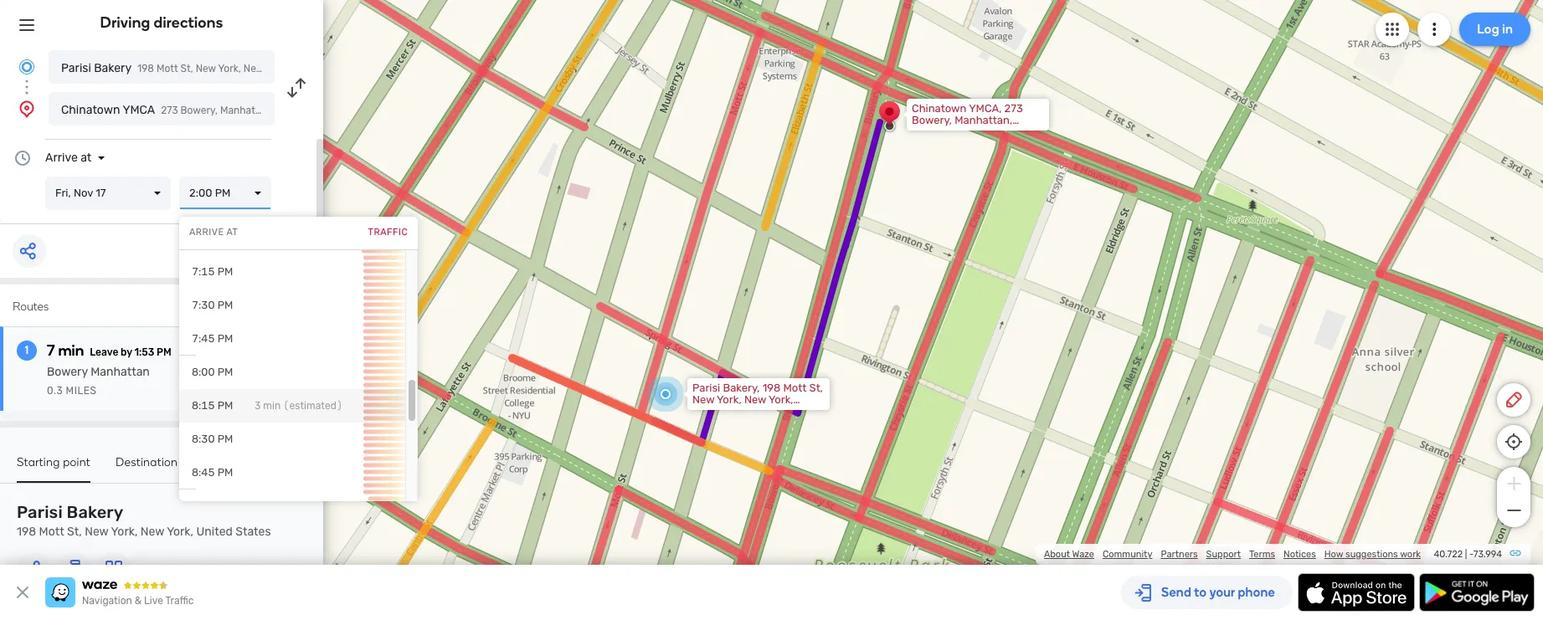 Task type: locate. For each thing, give the bounding box(es) containing it.
waze
[[1072, 549, 1094, 560]]

3
[[255, 400, 261, 412]]

1 horizontal spatial 273
[[1004, 102, 1023, 115]]

pm right 2:00
[[215, 187, 231, 199]]

0 horizontal spatial manhattan,
[[220, 105, 273, 116]]

1 horizontal spatial st,
[[181, 63, 193, 75]]

community
[[1103, 549, 1153, 560]]

directions
[[154, 13, 223, 32]]

starting point
[[17, 456, 90, 470]]

7
[[47, 342, 55, 360]]

min for 3
[[263, 400, 281, 412]]

driving
[[100, 13, 150, 32]]

point
[[63, 456, 90, 470]]

273
[[1004, 102, 1023, 115], [161, 105, 178, 116]]

bakery
[[94, 61, 132, 75], [67, 502, 123, 523]]

destination
[[116, 456, 178, 470]]

7:00
[[192, 232, 215, 245]]

parisi inside parisi bakery, 198 mott st, new york, new york, united states
[[693, 382, 720, 394]]

1 horizontal spatial at
[[227, 227, 238, 238]]

zoom in image
[[1503, 474, 1524, 494]]

pm for 8:15 pm
[[217, 399, 233, 412]]

bakery down 'driving'
[[94, 61, 132, 75]]

pm inside list box
[[215, 187, 231, 199]]

198 up x icon
[[17, 525, 36, 539]]

traffic
[[368, 227, 408, 238], [165, 595, 194, 607]]

8:45
[[192, 466, 215, 479]]

1 horizontal spatial manhattan,
[[955, 114, 1013, 126]]

8:15 pm
[[192, 399, 233, 412]]

0 vertical spatial 198
[[137, 63, 154, 75]]

parisi bakery 198 mott st, new york, new york, united states down destination button
[[17, 502, 271, 539]]

2 vertical spatial st,
[[67, 525, 82, 539]]

parisi left bakery, at the bottom of the page
[[693, 382, 720, 394]]

0 horizontal spatial traffic
[[165, 595, 194, 607]]

mott
[[157, 63, 178, 75], [783, 382, 807, 394], [39, 525, 64, 539]]

parisi
[[61, 61, 91, 75], [693, 382, 720, 394], [17, 502, 63, 523]]

pm right 7:00
[[217, 232, 233, 245]]

terms
[[1249, 549, 1275, 560]]

how suggestions work link
[[1325, 549, 1421, 560]]

bakery inside parisi bakery 198 mott st, new york, new york, united states
[[67, 502, 123, 523]]

chinatown inside chinatown ymca, 273 bowery, manhattan, united states
[[912, 102, 967, 115]]

pm right 8:45
[[217, 466, 233, 479]]

7 min leave by 1:53 pm
[[47, 342, 171, 360]]

bowery, inside chinatown ymca 273 bowery, manhattan, united states
[[180, 105, 218, 116]]

0 horizontal spatial mott
[[39, 525, 64, 539]]

pm right 7:15
[[217, 265, 233, 278]]

1
[[25, 343, 29, 358]]

min
[[58, 342, 84, 360], [263, 400, 281, 412]]

273 right ymca,
[[1004, 102, 1023, 115]]

united inside parisi bakery, 198 mott st, new york, new york, united states
[[693, 405, 726, 418]]

arrive at up '7:15 pm'
[[189, 227, 238, 238]]

2 horizontal spatial st,
[[809, 382, 823, 394]]

pm right "1:53"
[[157, 347, 171, 358]]

0 horizontal spatial min
[[58, 342, 84, 360]]

0 vertical spatial st,
[[181, 63, 193, 75]]

manhattan, inside chinatown ymca 273 bowery, manhattan, united states
[[220, 105, 273, 116]]

pm right 9:00
[[217, 500, 233, 512]]

nov
[[74, 187, 93, 199]]

x image
[[13, 583, 33, 603]]

0 horizontal spatial 273
[[161, 105, 178, 116]]

navigation & live traffic
[[82, 595, 194, 607]]

2 vertical spatial mott
[[39, 525, 64, 539]]

1 horizontal spatial mott
[[157, 63, 178, 75]]

arrive up 7:15
[[189, 227, 224, 238]]

parisi down "starting point" button
[[17, 502, 63, 523]]

bowery,
[[180, 105, 218, 116], [912, 114, 952, 126]]

1 vertical spatial arrive
[[189, 227, 224, 238]]

1 vertical spatial arrive at
[[189, 227, 238, 238]]

bowery, left ymca,
[[912, 114, 952, 126]]

parisi right current location icon
[[61, 61, 91, 75]]

1 horizontal spatial min
[[263, 400, 281, 412]]

york,
[[218, 63, 241, 75], [266, 63, 289, 75], [717, 394, 742, 406], [769, 394, 793, 406], [111, 525, 138, 539], [167, 525, 193, 539]]

0 horizontal spatial arrive
[[45, 151, 78, 165]]

manhattan, for ymca,
[[955, 114, 1013, 126]]

1 vertical spatial 198
[[763, 382, 781, 394]]

7:30 pm
[[192, 299, 233, 311]]

chinatown left ymca
[[61, 103, 120, 117]]

manhattan,
[[220, 105, 273, 116], [955, 114, 1013, 126]]

198 inside parisi bakery, 198 mott st, new york, new york, united states
[[763, 382, 781, 394]]

states
[[325, 63, 355, 75], [309, 105, 340, 116], [948, 126, 981, 138], [729, 405, 762, 418], [236, 525, 271, 539]]

1 vertical spatial bakery
[[67, 502, 123, 523]]

0 vertical spatial arrive at
[[45, 151, 92, 165]]

1 vertical spatial mott
[[783, 382, 807, 394]]

1 horizontal spatial bowery,
[[912, 114, 952, 126]]

7:45 pm
[[192, 332, 233, 345]]

pm for 7:15 pm
[[217, 265, 233, 278]]

at up the 'nov'
[[81, 151, 92, 165]]

chinatown for ymca
[[61, 103, 120, 117]]

chinatown left ymca,
[[912, 102, 967, 115]]

|
[[1465, 549, 1467, 560]]

0 horizontal spatial bowery,
[[180, 105, 218, 116]]

mott down driving directions
[[157, 63, 178, 75]]

min for 7
[[58, 342, 84, 360]]

0 vertical spatial at
[[81, 151, 92, 165]]

ymca
[[123, 103, 155, 117]]

273 for ymca,
[[1004, 102, 1023, 115]]

chinatown for ymca,
[[912, 102, 967, 115]]

273 for ymca
[[161, 105, 178, 116]]

1 vertical spatial parisi bakery 198 mott st, new york, new york, united states
[[17, 502, 271, 539]]

driving directions
[[100, 13, 223, 32]]

chinatown ymca 273 bowery, manhattan, united states
[[61, 103, 340, 117]]

live
[[144, 595, 163, 607]]

community link
[[1103, 549, 1153, 560]]

manhattan
[[91, 365, 150, 379]]

arrive at
[[45, 151, 92, 165], [189, 227, 238, 238]]

198 up ymca
[[137, 63, 154, 75]]

current location image
[[17, 57, 37, 77]]

min right 3
[[263, 400, 281, 412]]

0 vertical spatial parisi
[[61, 61, 91, 75]]

40.722 | -73.994
[[1434, 549, 1502, 560]]

2:00
[[189, 187, 212, 199]]

pm
[[215, 187, 231, 199], [217, 232, 233, 245], [217, 265, 233, 278], [217, 299, 233, 311], [217, 332, 233, 345], [157, 347, 171, 358], [217, 366, 233, 378], [217, 399, 233, 412], [217, 433, 233, 445], [217, 466, 233, 479], [217, 500, 233, 512]]

work
[[1400, 549, 1421, 560]]

2 horizontal spatial mott
[[783, 382, 807, 394]]

mott right bakery, at the bottom of the page
[[783, 382, 807, 394]]

8:00
[[192, 366, 215, 378]]

new
[[196, 63, 216, 75], [244, 63, 264, 75], [693, 394, 714, 406], [744, 394, 766, 406], [85, 525, 108, 539], [141, 525, 164, 539]]

8:00 pm option
[[179, 356, 405, 389]]

0 vertical spatial arrive
[[45, 151, 78, 165]]

arrive at up fri,
[[45, 151, 92, 165]]

st, right bakery, at the bottom of the page
[[809, 382, 823, 394]]

at
[[81, 151, 92, 165], [227, 227, 238, 238]]

1 horizontal spatial chinatown
[[912, 102, 967, 115]]

zoom out image
[[1503, 501, 1524, 521]]

by
[[121, 347, 132, 358]]

1 horizontal spatial arrive
[[189, 227, 224, 238]]

starting
[[17, 456, 60, 470]]

min inside 8:15 pm option
[[263, 400, 281, 412]]

273 right ymca
[[161, 105, 178, 116]]

manhattan, inside chinatown ymca, 273 bowery, manhattan, united states
[[955, 114, 1013, 126]]

9:00 pm option
[[179, 490, 405, 523]]

pm right 8:15
[[217, 399, 233, 412]]

st,
[[181, 63, 193, 75], [809, 382, 823, 394], [67, 525, 82, 539]]

0 horizontal spatial st,
[[67, 525, 82, 539]]

0 horizontal spatial arrive at
[[45, 151, 92, 165]]

bowery, inside chinatown ymca, 273 bowery, manhattan, united states
[[912, 114, 952, 126]]

chinatown
[[912, 102, 967, 115], [61, 103, 120, 117]]

st, down "starting point" button
[[67, 525, 82, 539]]

2:00 pm list box
[[179, 177, 271, 210]]

arrive up fri,
[[45, 151, 78, 165]]

2 vertical spatial 198
[[17, 525, 36, 539]]

pm right 7:30
[[217, 299, 233, 311]]

united inside chinatown ymca 273 bowery, manhattan, united states
[[276, 105, 307, 116]]

0 horizontal spatial at
[[81, 151, 92, 165]]

about
[[1044, 549, 1070, 560]]

7:15 pm
[[192, 265, 233, 278]]

1 vertical spatial min
[[263, 400, 281, 412]]

united
[[291, 63, 322, 75], [276, 105, 307, 116], [912, 126, 946, 138], [693, 405, 726, 418], [196, 525, 233, 539]]

parisi bakery 198 mott st, new york, new york, united states up chinatown ymca 273 bowery, manhattan, united states
[[61, 61, 355, 75]]

198
[[137, 63, 154, 75], [763, 382, 781, 394], [17, 525, 36, 539]]

2 horizontal spatial 198
[[763, 382, 781, 394]]

8:00 pm
[[192, 366, 233, 378]]

1 horizontal spatial traffic
[[368, 227, 408, 238]]

pm right '8:30' on the bottom of page
[[217, 433, 233, 445]]

suggestions
[[1346, 549, 1398, 560]]

198 right bakery, at the bottom of the page
[[763, 382, 781, 394]]

st, up chinatown ymca 273 bowery, manhattan, united states
[[181, 63, 193, 75]]

273 inside chinatown ymca 273 bowery, manhattan, united states
[[161, 105, 178, 116]]

1 vertical spatial st,
[[809, 382, 823, 394]]

0 vertical spatial min
[[58, 342, 84, 360]]

0 vertical spatial parisi bakery 198 mott st, new york, new york, united states
[[61, 61, 355, 75]]

273 inside chinatown ymca, 273 bowery, manhattan, united states
[[1004, 102, 1023, 115]]

bowery, right ymca
[[180, 105, 218, 116]]

0.3
[[47, 385, 63, 397]]

0 horizontal spatial chinatown
[[61, 103, 120, 117]]

pm right 7:45
[[217, 332, 233, 345]]

1 vertical spatial traffic
[[165, 595, 194, 607]]

fri,
[[55, 187, 71, 199]]

-
[[1470, 549, 1474, 560]]

bakery down point
[[67, 502, 123, 523]]

st, inside parisi bakery, 198 mott st, new york, new york, united states
[[809, 382, 823, 394]]

mott down "starting point" button
[[39, 525, 64, 539]]

73.994
[[1474, 549, 1502, 560]]

parisi bakery 198 mott st, new york, new york, united states
[[61, 61, 355, 75], [17, 502, 271, 539]]

states inside chinatown ymca, 273 bowery, manhattan, united states
[[948, 126, 981, 138]]

1 vertical spatial parisi
[[693, 382, 720, 394]]

1 vertical spatial at
[[227, 227, 238, 238]]

pm right 8:00 at left bottom
[[217, 366, 233, 378]]

min right 7
[[58, 342, 84, 360]]

at right 7:00
[[227, 227, 238, 238]]

mott inside parisi bakery, 198 mott st, new york, new york, united states
[[783, 382, 807, 394]]

arrive
[[45, 151, 78, 165], [189, 227, 224, 238]]

navigation
[[82, 595, 132, 607]]



Task type: vqa. For each thing, say whether or not it's contained in the screenshot.
Terms link
yes



Task type: describe. For each thing, give the bounding box(es) containing it.
manhattan, for ymca
[[220, 105, 273, 116]]

7:30
[[192, 299, 215, 311]]

states inside chinatown ymca 273 bowery, manhattan, united states
[[309, 105, 340, 116]]

partners
[[1161, 549, 1198, 560]]

clock image
[[13, 148, 33, 168]]

8:15 pm option
[[179, 389, 405, 423]]

7:00 pm option
[[179, 222, 405, 255]]

notices link
[[1284, 549, 1316, 560]]

pencil image
[[1504, 390, 1524, 410]]

8:30
[[192, 433, 215, 445]]

7:15 pm option
[[179, 255, 405, 289]]

pm for 8:30 pm
[[217, 433, 233, 445]]

8:30 pm
[[192, 433, 233, 445]]

miles
[[66, 385, 97, 397]]

fri, nov 17
[[55, 187, 106, 199]]

0 vertical spatial traffic
[[368, 227, 408, 238]]

2 vertical spatial parisi
[[17, 502, 63, 523]]

support
[[1206, 549, 1241, 560]]

bowery, for ymca,
[[912, 114, 952, 126]]

1:53
[[134, 347, 154, 358]]

8:30 pm option
[[179, 423, 405, 456]]

8:45 pm
[[192, 466, 233, 479]]

leave
[[90, 347, 118, 358]]

routes
[[13, 300, 49, 314]]

destination button
[[116, 456, 178, 481]]

2:00 pm
[[189, 187, 231, 199]]

8:15
[[192, 399, 215, 412]]

bowery
[[47, 365, 88, 379]]

pm for 9:00 pm
[[217, 500, 233, 512]]

united inside chinatown ymca, 273 bowery, manhattan, united states
[[912, 126, 946, 138]]

partners link
[[1161, 549, 1198, 560]]

how
[[1325, 549, 1343, 560]]

bakery,
[[723, 382, 760, 394]]

40.722
[[1434, 549, 1463, 560]]

3 min (estimated)
[[255, 400, 343, 412]]

link image
[[1509, 547, 1522, 560]]

7:45 pm option
[[179, 322, 405, 356]]

(estimated)
[[283, 400, 343, 412]]

bowery manhattan 0.3 miles
[[47, 365, 150, 397]]

location image
[[17, 99, 37, 119]]

pm for 7:30 pm
[[217, 299, 233, 311]]

pm for 8:00 pm
[[217, 366, 233, 378]]

7:15
[[192, 265, 215, 278]]

0 horizontal spatial 198
[[17, 525, 36, 539]]

about waze community partners support terms notices how suggestions work
[[1044, 549, 1421, 560]]

7:30 pm option
[[179, 289, 405, 322]]

states inside parisi bakery, 198 mott st, new york, new york, united states
[[729, 405, 762, 418]]

0 vertical spatial bakery
[[94, 61, 132, 75]]

9:00
[[192, 500, 215, 512]]

chinatown ymca, 273 bowery, manhattan, united states
[[912, 102, 1023, 138]]

1 horizontal spatial arrive at
[[189, 227, 238, 238]]

ymca,
[[969, 102, 1002, 115]]

fri, nov 17 list box
[[45, 177, 171, 210]]

0 vertical spatial mott
[[157, 63, 178, 75]]

pm for 8:45 pm
[[217, 466, 233, 479]]

7:00 pm
[[192, 232, 233, 245]]

pm for 2:00 pm
[[215, 187, 231, 199]]

9:00 pm
[[192, 500, 233, 512]]

&
[[135, 595, 142, 607]]

1 horizontal spatial 198
[[137, 63, 154, 75]]

about waze link
[[1044, 549, 1094, 560]]

support link
[[1206, 549, 1241, 560]]

17
[[96, 187, 106, 199]]

bowery, for ymca
[[180, 105, 218, 116]]

8:45 pm option
[[179, 456, 405, 490]]

terms link
[[1249, 549, 1275, 560]]

pm for 7:45 pm
[[217, 332, 233, 345]]

pm inside 7 min leave by 1:53 pm
[[157, 347, 171, 358]]

parisi bakery, 198 mott st, new york, new york, united states
[[693, 382, 823, 418]]

starting point button
[[17, 456, 90, 483]]

notices
[[1284, 549, 1316, 560]]

pm for 7:00 pm
[[217, 232, 233, 245]]

7:45
[[192, 332, 215, 345]]



